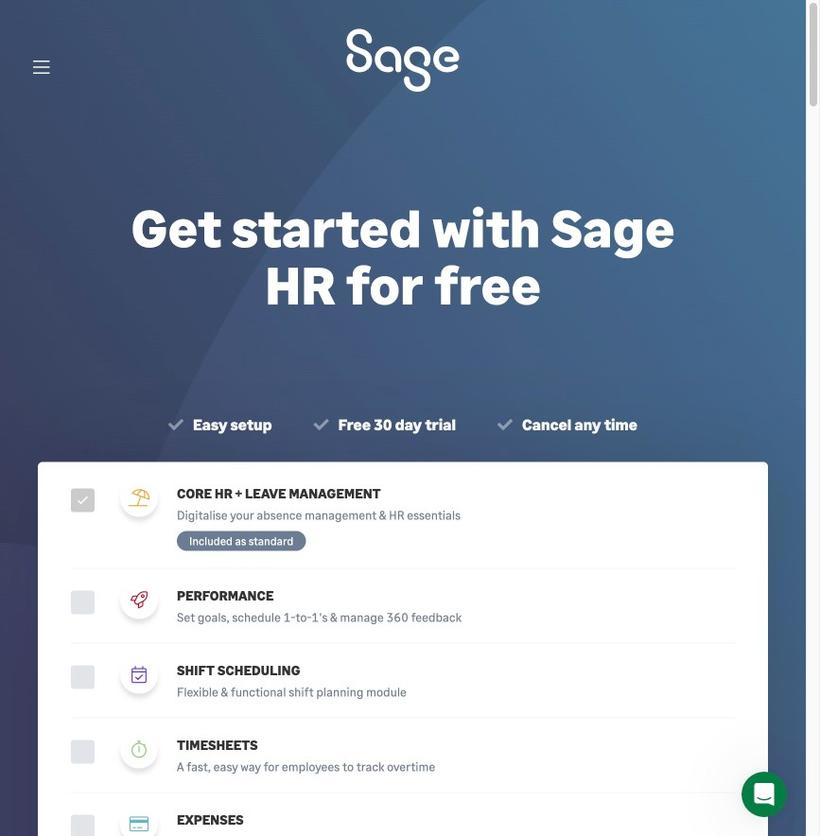 Task type: describe. For each thing, give the bounding box(es) containing it.
Timesheets checkbox
[[71, 740, 95, 764]]

calendar check image
[[132, 667, 147, 684]]

Performance checkbox
[[71, 591, 95, 615]]

sage logo white image
[[347, 29, 459, 92]]

credit card image
[[130, 816, 149, 833]]

rocket image
[[131, 592, 148, 609]]

1 check image from the left
[[168, 418, 184, 433]]

2 check image from the left
[[314, 418, 329, 433]]



Task type: locate. For each thing, give the bounding box(es) containing it.
check image
[[168, 418, 184, 433], [314, 418, 329, 433]]

1 horizontal spatial check image
[[314, 418, 329, 433]]

check image
[[498, 418, 513, 433]]

umbrella beach image
[[128, 490, 150, 507]]

Shift scheduling checkbox
[[71, 666, 95, 689]]

0 horizontal spatial check image
[[168, 418, 184, 433]]

stopwatch image
[[132, 741, 147, 758]]

bars image
[[33, 58, 50, 77]]

Expenses checkbox
[[71, 815, 95, 837]]

dialog
[[742, 772, 787, 818]]

Core HR + Leave management checkbox
[[71, 489, 95, 513]]



Task type: vqa. For each thing, say whether or not it's contained in the screenshot.
'Poll People' Icon
no



